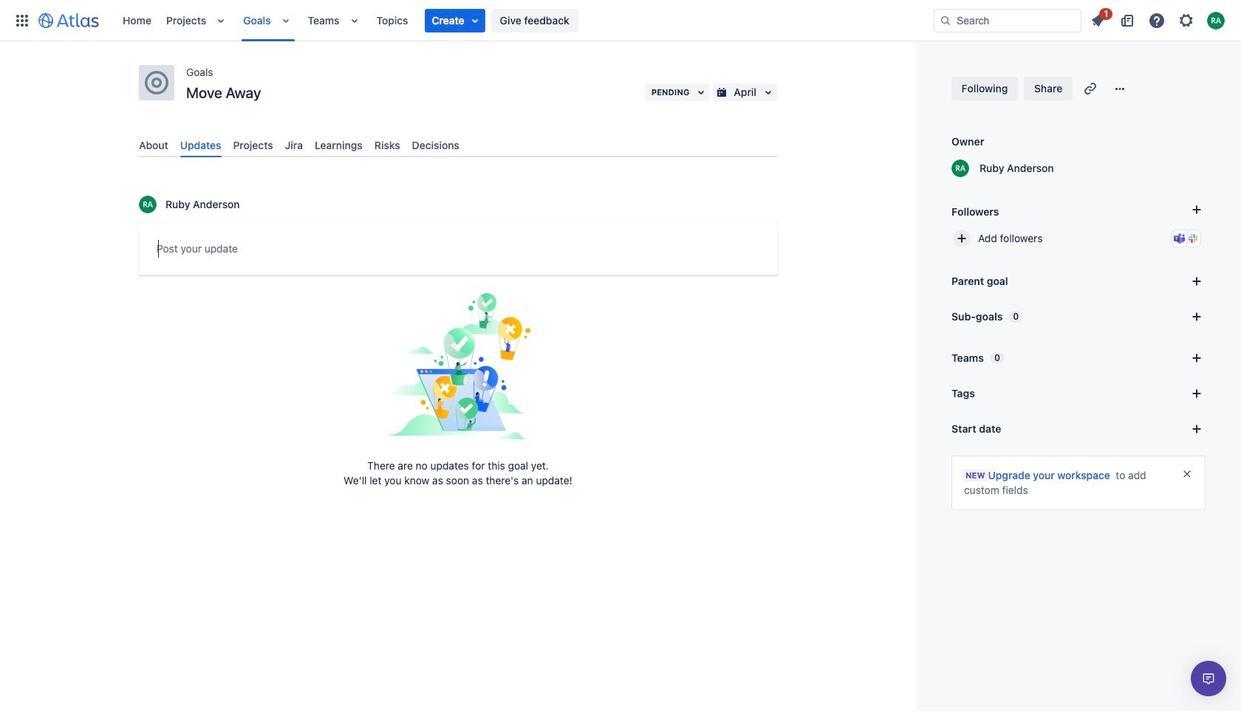 Task type: describe. For each thing, give the bounding box(es) containing it.
settings image
[[1178, 11, 1196, 29]]

Search field
[[934, 8, 1082, 32]]

list item inside top element
[[425, 8, 485, 32]]

switch to... image
[[13, 11, 31, 29]]

notifications image
[[1089, 11, 1107, 29]]

slack logo showing nan channels are connected to this goal image
[[1187, 233, 1199, 245]]

close banner image
[[1181, 468, 1193, 480]]

1 horizontal spatial list
[[1085, 6, 1232, 32]]

set start date image
[[1188, 420, 1206, 438]]

add team image
[[1188, 349, 1206, 367]]

add tag image
[[1188, 385, 1206, 403]]



Task type: locate. For each thing, give the bounding box(es) containing it.
1 horizontal spatial list item
[[1085, 6, 1113, 32]]

add a follower image
[[1188, 201, 1206, 219]]

None search field
[[934, 8, 1082, 32]]

list
[[115, 0, 934, 41], [1085, 6, 1232, 32]]

more icon image
[[1111, 80, 1129, 98]]

0 horizontal spatial list
[[115, 0, 934, 41]]

help image
[[1148, 11, 1166, 29]]

account image
[[1207, 11, 1225, 29]]

search image
[[940, 14, 952, 26]]

open intercom messenger image
[[1200, 670, 1218, 688]]

add follower image
[[953, 230, 971, 248]]

banner
[[0, 0, 1241, 41]]

tab list
[[133, 133, 783, 158]]

0 horizontal spatial list item
[[425, 8, 485, 32]]

Main content area, start typing to enter text. text field
[[157, 240, 760, 263]]

goal icon image
[[145, 71, 168, 95]]

msteams logo showing  channels are connected to this goal image
[[1174, 233, 1186, 245]]

list item
[[1085, 6, 1113, 32], [425, 8, 485, 32]]

top element
[[9, 0, 934, 41]]



Task type: vqa. For each thing, say whether or not it's contained in the screenshot.
touchdown icon
no



